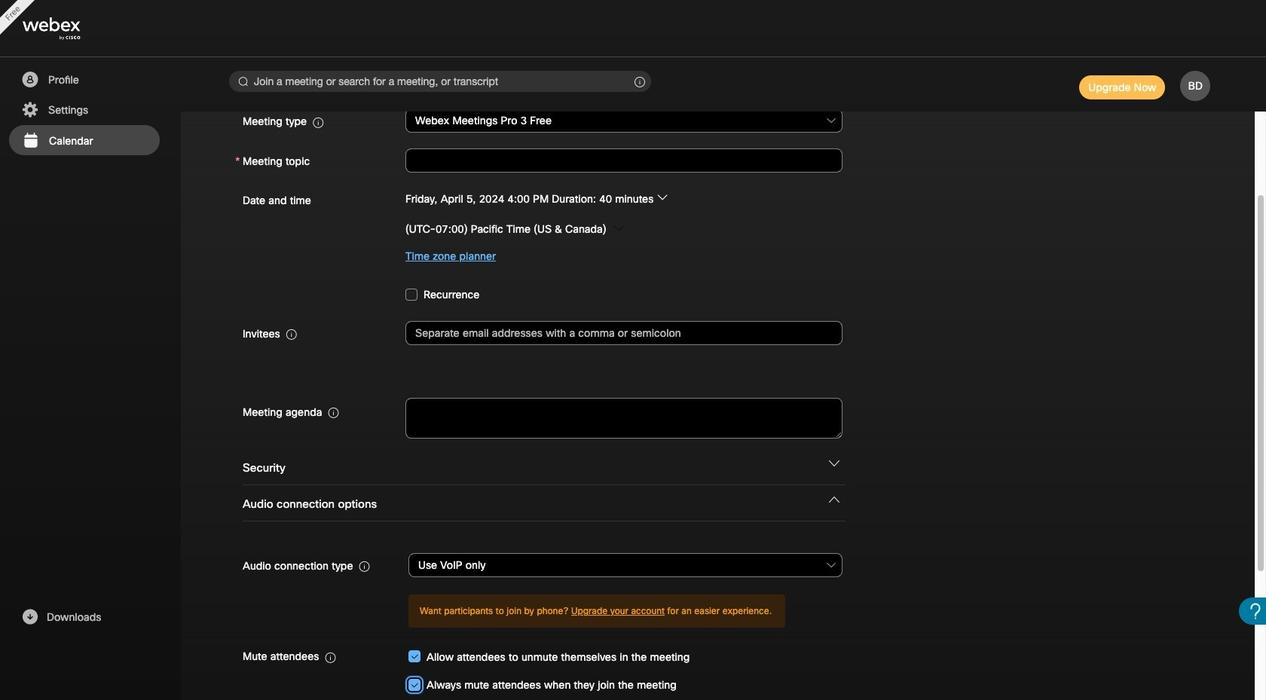 Task type: vqa. For each thing, say whether or not it's contained in the screenshot.
"mds meetings_filled" icon
yes



Task type: locate. For each thing, give the bounding box(es) containing it.
group inside "audio connection options" region
[[243, 643, 843, 699]]

group
[[235, 186, 1201, 270], [243, 643, 843, 699]]

arrow image
[[657, 192, 668, 202]]

1 vertical spatial group
[[243, 643, 843, 699]]

0 vertical spatial group
[[235, 186, 1201, 270]]

audio connection options region
[[235, 485, 1201, 700]]

Join a meeting or search for a meeting, or transcript text field
[[229, 71, 651, 92]]

banner
[[0, 0, 1267, 57]]

None field
[[406, 107, 843, 134]]

Invitees text field
[[406, 321, 843, 345]]

mds meetings_filled image
[[21, 132, 40, 150]]

None text field
[[406, 148, 843, 172], [406, 398, 843, 439], [406, 148, 843, 172], [406, 398, 843, 439]]

mds people circle_filled image
[[20, 71, 39, 89]]



Task type: describe. For each thing, give the bounding box(es) containing it.
ng down image
[[829, 458, 840, 469]]

mds content download_filled image
[[20, 608, 39, 627]]

ng down image
[[829, 495, 840, 505]]

mds settings_filled image
[[20, 101, 39, 119]]

arrow image
[[614, 223, 624, 233]]

cisco webex image
[[23, 18, 113, 40]]



